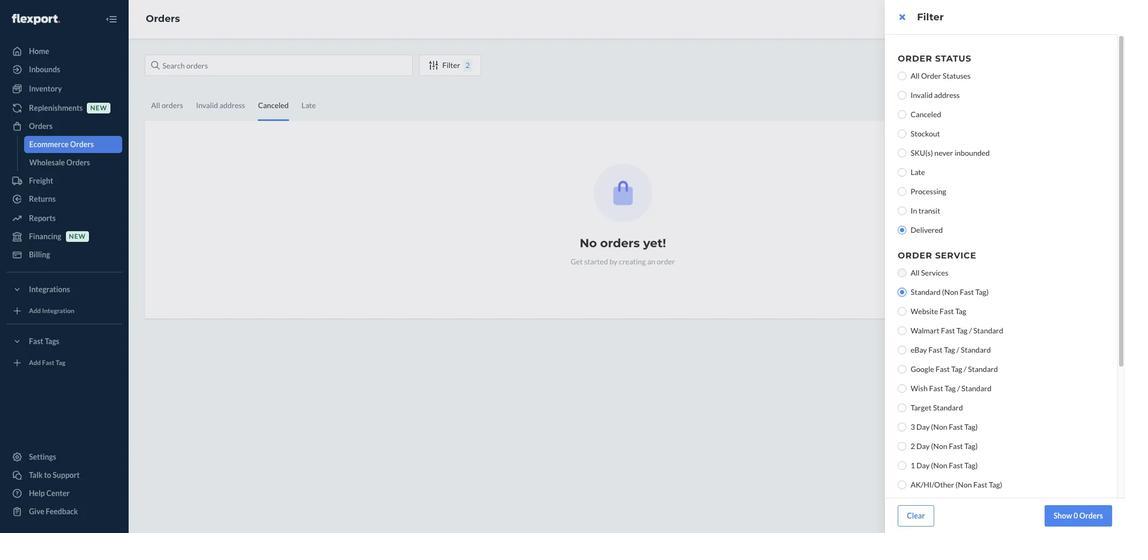 Task type: locate. For each thing, give the bounding box(es) containing it.
services
[[921, 269, 949, 278]]

3
[[911, 423, 915, 432]]

None radio
[[898, 149, 907, 158], [898, 168, 907, 177], [898, 188, 907, 196], [898, 207, 907, 216], [898, 226, 907, 235], [898, 288, 907, 297], [898, 308, 907, 316], [898, 346, 907, 355], [898, 366, 907, 374], [898, 443, 907, 451], [898, 149, 907, 158], [898, 168, 907, 177], [898, 188, 907, 196], [898, 207, 907, 216], [898, 226, 907, 235], [898, 288, 907, 297], [898, 308, 907, 316], [898, 346, 907, 355], [898, 366, 907, 374], [898, 443, 907, 451]]

standard up wish fast tag / standard
[[968, 365, 998, 374]]

0 vertical spatial order
[[898, 54, 933, 64]]

tag up wish fast tag / standard
[[951, 365, 963, 374]]

day right 3
[[917, 423, 930, 432]]

standard for walmart fast tag / standard
[[974, 326, 1004, 336]]

standard down google fast tag / standard
[[962, 384, 992, 394]]

tag up ebay fast tag / standard
[[957, 326, 968, 336]]

1 day from the top
[[917, 423, 930, 432]]

1 vertical spatial all
[[911, 269, 920, 278]]

fast right the wish
[[929, 384, 943, 394]]

tag up walmart fast tag / standard
[[955, 307, 967, 316]]

(non for 1 day (non fast tag)
[[931, 462, 948, 471]]

website
[[911, 307, 938, 316]]

2 day (non fast tag)
[[911, 442, 978, 451]]

fast right google
[[936, 365, 950, 374]]

standard up ebay fast tag / standard
[[974, 326, 1004, 336]]

/ down walmart fast tag / standard
[[957, 346, 960, 355]]

tag up google fast tag / standard
[[944, 346, 955, 355]]

all
[[911, 71, 920, 80], [911, 269, 920, 278]]

sku(s)
[[911, 149, 933, 158]]

ebay
[[911, 346, 927, 355]]

2 all from the top
[[911, 269, 920, 278]]

standard (non fast tag)
[[911, 288, 989, 297]]

/ for google
[[964, 365, 967, 374]]

tag for ebay
[[944, 346, 955, 355]]

None radio
[[898, 72, 907, 80], [898, 91, 907, 100], [898, 110, 907, 119], [898, 130, 907, 138], [898, 269, 907, 278], [898, 327, 907, 336], [898, 385, 907, 394], [898, 404, 907, 413], [898, 424, 907, 432], [898, 462, 907, 471], [898, 481, 907, 490], [898, 72, 907, 80], [898, 91, 907, 100], [898, 110, 907, 119], [898, 130, 907, 138], [898, 269, 907, 278], [898, 327, 907, 336], [898, 385, 907, 394], [898, 404, 907, 413], [898, 424, 907, 432], [898, 462, 907, 471], [898, 481, 907, 490]]

fast
[[960, 288, 974, 297], [940, 307, 954, 316], [941, 326, 955, 336], [929, 346, 943, 355], [936, 365, 950, 374], [929, 384, 943, 394], [949, 423, 963, 432], [949, 442, 963, 451], [949, 462, 963, 471], [974, 481, 988, 490]]

1 vertical spatial day
[[917, 442, 930, 451]]

1
[[911, 462, 915, 471]]

/ down google fast tag / standard
[[957, 384, 960, 394]]

3 day from the top
[[917, 462, 930, 471]]

order up all order statuses
[[898, 54, 933, 64]]

/
[[969, 326, 972, 336], [957, 346, 960, 355], [964, 365, 967, 374], [957, 384, 960, 394]]

sku(s) never inbounded
[[911, 149, 990, 158]]

all left services at the bottom of page
[[911, 269, 920, 278]]

/ up wish fast tag / standard
[[964, 365, 967, 374]]

tag down google fast tag / standard
[[945, 384, 956, 394]]

all up 'invalid'
[[911, 71, 920, 80]]

3 day (non fast tag)
[[911, 423, 978, 432]]

2 vertical spatial order
[[898, 251, 933, 261]]

transit
[[919, 206, 940, 216]]

order
[[898, 54, 933, 64], [921, 71, 941, 80], [898, 251, 933, 261]]

0 vertical spatial all
[[911, 71, 920, 80]]

/ for ebay
[[957, 346, 960, 355]]

google
[[911, 365, 934, 374]]

tag)
[[976, 288, 989, 297], [965, 423, 978, 432], [965, 442, 978, 451], [965, 462, 978, 471], [989, 481, 1002, 490]]

google fast tag / standard
[[911, 365, 998, 374]]

order down order status
[[921, 71, 941, 80]]

status
[[935, 54, 972, 64]]

tag
[[955, 307, 967, 316], [957, 326, 968, 336], [944, 346, 955, 355], [951, 365, 963, 374], [945, 384, 956, 394]]

(non down 1 day (non fast tag)
[[956, 481, 972, 490]]

never
[[935, 149, 953, 158]]

day
[[917, 423, 930, 432], [917, 442, 930, 451], [917, 462, 930, 471]]

day for 1
[[917, 462, 930, 471]]

(non down 2 day (non fast tag)
[[931, 462, 948, 471]]

1 all from the top
[[911, 71, 920, 80]]

tag for wish
[[945, 384, 956, 394]]

2
[[911, 442, 915, 451]]

all order statuses
[[911, 71, 971, 80]]

(non
[[942, 288, 959, 297], [931, 423, 948, 432], [931, 442, 948, 451], [931, 462, 948, 471], [956, 481, 972, 490]]

day for 3
[[917, 423, 930, 432]]

delivered
[[911, 226, 943, 235]]

order for service
[[898, 251, 933, 261]]

2 day from the top
[[917, 442, 930, 451]]

standard up website
[[911, 288, 941, 297]]

canceled
[[911, 110, 941, 119]]

(non down target standard
[[931, 423, 948, 432]]

day right 1
[[917, 462, 930, 471]]

(non up 1 day (non fast tag)
[[931, 442, 948, 451]]

close image
[[899, 13, 905, 21]]

standard down walmart fast tag / standard
[[961, 346, 991, 355]]

wish
[[911, 384, 928, 394]]

order for status
[[898, 54, 933, 64]]

2 vertical spatial day
[[917, 462, 930, 471]]

0 vertical spatial day
[[917, 423, 930, 432]]

fast up 1 day (non fast tag)
[[949, 442, 963, 451]]

fast down standard (non fast tag)
[[940, 307, 954, 316]]

show
[[1054, 512, 1072, 521]]

day right '2'
[[917, 442, 930, 451]]

late
[[911, 168, 925, 177]]

tag for walmart
[[957, 326, 968, 336]]

/ up ebay fast tag / standard
[[969, 326, 972, 336]]

order up all services
[[898, 251, 933, 261]]

standard
[[911, 288, 941, 297], [974, 326, 1004, 336], [961, 346, 991, 355], [968, 365, 998, 374], [962, 384, 992, 394], [933, 404, 963, 413]]



Task type: vqa. For each thing, say whether or not it's contained in the screenshot.
2 "DAY"
yes



Task type: describe. For each thing, give the bounding box(es) containing it.
fast up ak/hi/other (non fast tag) at the right of the page
[[949, 462, 963, 471]]

(non for 3 day (non fast tag)
[[931, 423, 948, 432]]

service
[[935, 251, 977, 261]]

standard for wish fast tag / standard
[[962, 384, 992, 394]]

1 day (non fast tag)
[[911, 462, 978, 471]]

standard for google fast tag / standard
[[968, 365, 998, 374]]

inbounded
[[955, 149, 990, 158]]

0
[[1074, 512, 1078, 521]]

show 0 orders
[[1054, 512, 1103, 521]]

clear button
[[898, 506, 934, 528]]

orders
[[1080, 512, 1103, 521]]

fast down 1 day (non fast tag)
[[974, 481, 988, 490]]

invalid address
[[911, 91, 960, 100]]

(non up website fast tag
[[942, 288, 959, 297]]

ak/hi/other
[[911, 481, 954, 490]]

walmart
[[911, 326, 940, 336]]

tag for google
[[951, 365, 963, 374]]

/ for wish
[[957, 384, 960, 394]]

invalid
[[911, 91, 933, 100]]

processing
[[911, 187, 947, 196]]

fast up website fast tag
[[960, 288, 974, 297]]

all services
[[911, 269, 949, 278]]

(non for 2 day (non fast tag)
[[931, 442, 948, 451]]

statuses
[[943, 71, 971, 80]]

all for order status
[[911, 71, 920, 80]]

all for order service
[[911, 269, 920, 278]]

1 vertical spatial order
[[921, 71, 941, 80]]

standard down wish fast tag / standard
[[933, 404, 963, 413]]

tag for website
[[955, 307, 967, 316]]

tag) for 3 day (non fast tag)
[[965, 423, 978, 432]]

website fast tag
[[911, 307, 967, 316]]

target standard
[[911, 404, 963, 413]]

fast up ebay fast tag / standard
[[941, 326, 955, 336]]

ak/hi/other (non fast tag)
[[911, 481, 1002, 490]]

order status
[[898, 54, 972, 64]]

clear
[[907, 512, 925, 521]]

stockout
[[911, 129, 940, 138]]

in transit
[[911, 206, 940, 216]]

show 0 orders button
[[1045, 506, 1112, 528]]

tag) for 1 day (non fast tag)
[[965, 462, 978, 471]]

wish fast tag / standard
[[911, 384, 992, 394]]

target
[[911, 404, 932, 413]]

filter
[[917, 11, 944, 23]]

fast right ebay
[[929, 346, 943, 355]]

ebay fast tag / standard
[[911, 346, 991, 355]]

standard for ebay fast tag / standard
[[961, 346, 991, 355]]

/ for walmart
[[969, 326, 972, 336]]

order service
[[898, 251, 977, 261]]

in
[[911, 206, 917, 216]]

address
[[934, 91, 960, 100]]

tag) for 2 day (non fast tag)
[[965, 442, 978, 451]]

fast up 2 day (non fast tag)
[[949, 423, 963, 432]]

walmart fast tag / standard
[[911, 326, 1004, 336]]

day for 2
[[917, 442, 930, 451]]



